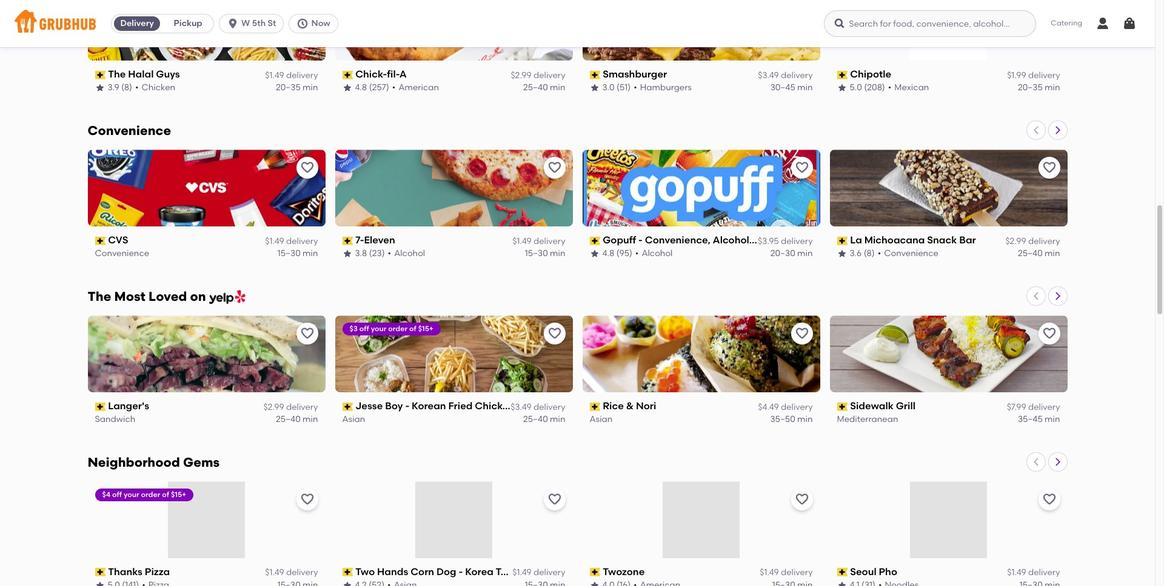 Task type: locate. For each thing, give the bounding box(es) containing it.
3.8 (23)
[[355, 246, 385, 256]]

asian for rice & nori
[[590, 412, 613, 422]]

• right (51)
[[634, 79, 637, 90]]

1 horizontal spatial of
[[409, 322, 416, 331]]

min for 7-eleven
[[550, 246, 565, 256]]

0 vertical spatial your
[[371, 322, 387, 331]]

caret right icon image for most
[[1053, 289, 1063, 298]]

• down fil-
[[392, 79, 396, 90]]

your right $3
[[371, 322, 387, 331]]

0 vertical spatial -
[[639, 232, 643, 243]]

caret left icon image
[[1031, 123, 1041, 132], [1031, 289, 1041, 298], [1031, 455, 1041, 465]]

0 vertical spatial order
[[388, 322, 408, 331]]

subscription pass image left 'rice'
[[590, 400, 600, 408]]

subscription pass image left two
[[342, 566, 353, 574]]

alcohol
[[394, 246, 425, 256], [642, 246, 673, 256]]

delivery
[[286, 67, 318, 77], [534, 67, 565, 77], [781, 67, 813, 77], [1028, 67, 1060, 77], [286, 233, 318, 244], [534, 233, 565, 244], [781, 233, 813, 244], [1028, 233, 1060, 244], [286, 399, 318, 410], [534, 399, 565, 410], [781, 399, 813, 410], [1028, 399, 1060, 410], [286, 565, 318, 576], [534, 565, 565, 576], [781, 565, 813, 576], [1028, 565, 1060, 576]]

5th
[[252, 18, 266, 28]]

1 vertical spatial caret left icon image
[[1031, 289, 1041, 298]]

0 horizontal spatial $3.49
[[511, 399, 532, 410]]

of down neighborhood gems
[[162, 488, 169, 497]]

0 horizontal spatial 20–35 min
[[276, 79, 318, 90]]

1 horizontal spatial (8)
[[864, 246, 875, 256]]

star icon image for chick-fil-a
[[342, 80, 352, 90]]

1 vertical spatial order
[[141, 488, 160, 497]]

$1.49 for thanks pizza
[[265, 565, 284, 576]]

thanks pizza logo image
[[168, 479, 245, 556]]

0 horizontal spatial 20–35
[[276, 79, 301, 90]]

Search for food, convenience, alcohol... search field
[[824, 10, 1036, 37]]

subscription pass image left seoul
[[837, 566, 848, 574]]

1 vertical spatial &
[[626, 398, 634, 409]]

0 horizontal spatial &
[[626, 398, 634, 409]]

min for smashburger
[[797, 79, 813, 90]]

subscription pass image left thanks
[[95, 566, 106, 574]]

1 horizontal spatial 15–30
[[525, 246, 548, 256]]

0 vertical spatial 4.8
[[355, 79, 367, 90]]

caret left icon image for gems
[[1031, 455, 1041, 465]]

star icon image for twozone
[[590, 578, 599, 587]]

+
[[517, 398, 522, 409]]

2 15–30 from the left
[[525, 246, 548, 256]]

2 20–35 min from the left
[[1018, 79, 1060, 90]]

pickup button
[[163, 14, 214, 33]]

- right dog
[[459, 564, 463, 576]]

0 horizontal spatial chicken
[[142, 79, 175, 90]]

25–40 for a
[[523, 79, 548, 90]]

$3.95 delivery
[[758, 233, 813, 244]]

• for the halal guys
[[135, 79, 139, 90]]

2 vertical spatial -
[[459, 564, 463, 576]]

two
[[355, 564, 375, 576]]

2 • alcohol from the left
[[635, 246, 673, 256]]

0 vertical spatial $2.99
[[511, 67, 532, 77]]

20–35 min for the halal guys
[[276, 79, 318, 90]]

off right $4 on the bottom
[[112, 488, 122, 497]]

convenience,
[[645, 232, 710, 243]]

2 15–30 min from the left
[[525, 246, 565, 256]]

$3.49
[[758, 67, 779, 77], [511, 399, 532, 410]]

2 caret left icon image from the top
[[1031, 289, 1041, 298]]

halal
[[128, 66, 154, 77]]

0 horizontal spatial $15+
[[171, 488, 186, 497]]

chipotle logo image
[[910, 0, 987, 58]]

chicken down guys
[[142, 79, 175, 90]]

0 horizontal spatial -
[[405, 398, 409, 409]]

min for gopuff - convenience, alcohol, & more
[[797, 246, 813, 256]]

0 vertical spatial of
[[409, 322, 416, 331]]

1 vertical spatial $3.49 delivery
[[511, 399, 565, 410]]

more
[[764, 232, 788, 243]]

star icon image
[[95, 80, 105, 90], [342, 80, 352, 90], [590, 80, 599, 90], [837, 80, 847, 90], [342, 246, 352, 256], [590, 246, 599, 256], [837, 246, 847, 256], [95, 578, 105, 587], [342, 578, 352, 587], [590, 578, 599, 587], [837, 578, 847, 587]]

$1.99 delivery
[[1007, 67, 1060, 77]]

(8) right 3.6
[[864, 246, 875, 256]]

1 vertical spatial the
[[88, 286, 111, 302]]

subscription pass image left "gopuff"
[[590, 234, 600, 242]]

$4
[[102, 488, 111, 497]]

sidewalk grill logo image
[[830, 313, 1068, 390]]

the left most
[[88, 286, 111, 302]]

town
[[496, 564, 521, 576]]

1 horizontal spatial $15+
[[418, 322, 434, 331]]

0 vertical spatial &
[[754, 232, 762, 243]]

pho
[[879, 564, 897, 576]]

2 alcohol from the left
[[642, 246, 673, 256]]

subscription pass image left 7-
[[342, 234, 353, 242]]

save this restaurant image for la michoacana snack bar
[[1042, 158, 1057, 172]]

neighborhood gems
[[88, 452, 220, 468]]

subscription pass image left la
[[837, 234, 848, 242]]

1 vertical spatial off
[[112, 488, 122, 497]]

& left 'more'
[[754, 232, 762, 243]]

1 horizontal spatial your
[[371, 322, 387, 331]]

gopuff - convenience, alcohol, & more logo image
[[582, 147, 820, 224]]

$1.49 delivery for 7-eleven
[[513, 233, 565, 244]]

1 vertical spatial your
[[124, 488, 139, 497]]

1 vertical spatial (8)
[[864, 246, 875, 256]]

0 horizontal spatial order
[[141, 488, 160, 497]]

delivery for chipotle
[[1028, 67, 1060, 77]]

save this restaurant image
[[1042, 158, 1057, 172], [547, 324, 562, 339], [300, 490, 314, 505], [795, 490, 809, 505], [1042, 490, 1057, 505]]

of right $3
[[409, 322, 416, 331]]

(s
[[523, 564, 533, 576]]

st
[[268, 18, 276, 28]]

svg image inside now button
[[297, 18, 309, 30]]

alcohol right (23)
[[394, 246, 425, 256]]

20–35 for chipotle
[[1018, 79, 1043, 90]]

asian down 'rice'
[[590, 412, 613, 422]]

-
[[639, 232, 643, 243], [405, 398, 409, 409], [459, 564, 463, 576]]

1 vertical spatial $3.49
[[511, 399, 532, 410]]

0 horizontal spatial (8)
[[121, 79, 132, 90]]

min for langer's
[[303, 412, 318, 422]]

1 horizontal spatial $3.49 delivery
[[758, 67, 813, 77]]

$7.99 delivery
[[1007, 399, 1060, 410]]

15–30 min for 7-eleven
[[525, 246, 565, 256]]

20–35
[[276, 79, 301, 90], [1018, 79, 1043, 90]]

3 caret right icon image from the top
[[1053, 455, 1063, 465]]

•
[[135, 79, 139, 90], [392, 79, 396, 90], [634, 79, 637, 90], [888, 79, 892, 90], [388, 246, 391, 256], [635, 246, 639, 256], [878, 246, 881, 256]]

twozone
[[603, 564, 645, 576]]

• american
[[392, 79, 439, 90]]

bar
[[959, 232, 976, 243]]

• alcohol right (23)
[[388, 246, 425, 256]]

main navigation navigation
[[0, 0, 1155, 47]]

chick-fil-a logo image
[[335, 0, 573, 58]]

1 horizontal spatial asian
[[590, 412, 613, 422]]

min for chick-fil-a
[[550, 79, 565, 90]]

$7.99
[[1007, 399, 1026, 410]]

0 horizontal spatial 4.8
[[355, 79, 367, 90]]

0 vertical spatial the
[[108, 66, 126, 77]]

cauliflower
[[525, 398, 580, 409]]

save this restaurant image
[[300, 158, 314, 172], [547, 158, 562, 172], [795, 158, 809, 172], [300, 324, 314, 339], [795, 324, 809, 339], [1042, 324, 1057, 339], [547, 490, 562, 505]]

$1.49 for two hands corn dog - korea town (s western ave)
[[513, 565, 532, 576]]

now button
[[289, 14, 343, 33]]

25–40 for -
[[523, 412, 548, 422]]

seoul pho logo image
[[910, 479, 987, 556]]

0 horizontal spatial off
[[112, 488, 122, 497]]

25–40 min
[[523, 79, 565, 90], [1018, 246, 1060, 256], [276, 412, 318, 422], [523, 412, 565, 422]]

min for rice & nori
[[797, 412, 813, 422]]

w 5th st button
[[219, 14, 289, 33]]

delivery for la michoacana snack bar
[[1028, 233, 1060, 244]]

15–30
[[278, 246, 301, 256], [525, 246, 548, 256]]

the up 3.9 (8)
[[108, 66, 126, 77]]

• right '(208)'
[[888, 79, 892, 90]]

subscription pass image
[[95, 68, 106, 76], [590, 68, 600, 76], [837, 68, 848, 76], [95, 234, 106, 242], [837, 234, 848, 242], [95, 400, 106, 408]]

subscription pass image left smashburger
[[590, 68, 600, 76]]

2 horizontal spatial -
[[639, 232, 643, 243]]

$1.49 delivery for the halal guys
[[265, 67, 318, 77]]

1 asian from the left
[[342, 412, 365, 422]]

$1.49 for twozone
[[760, 565, 779, 576]]

(208)
[[864, 79, 885, 90]]

subscription pass image for la michoacana snack bar
[[837, 234, 848, 242]]

$1.99
[[1007, 67, 1026, 77]]

&
[[754, 232, 762, 243], [626, 398, 634, 409]]

hands
[[377, 564, 408, 576]]

(8) for halal
[[121, 79, 132, 90]]

0 vertical spatial caret left icon image
[[1031, 123, 1041, 132]]

jesse boy - korean fried chicken + cauliflower logo image
[[335, 313, 573, 390]]

• right (95)
[[635, 246, 639, 256]]

20–35 for the halal guys
[[276, 79, 301, 90]]

1 vertical spatial $2.99
[[1006, 233, 1026, 244]]

order right $3
[[388, 322, 408, 331]]

2 vertical spatial caret right icon image
[[1053, 455, 1063, 465]]

0 vertical spatial caret right icon image
[[1053, 123, 1063, 132]]

save this restaurant button for seoul pho
[[1038, 486, 1060, 508]]

1 horizontal spatial 20–35
[[1018, 79, 1043, 90]]

25–40
[[523, 79, 548, 90], [1018, 246, 1043, 256], [276, 412, 301, 422], [523, 412, 548, 422]]

delivery for 7-eleven
[[534, 233, 565, 244]]

• for gopuff - convenience, alcohol, & more
[[635, 246, 639, 256]]

0 vertical spatial (8)
[[121, 79, 132, 90]]

of for boy
[[409, 322, 416, 331]]

star icon image for 7-eleven
[[342, 246, 352, 256]]

alcohol down convenience,
[[642, 246, 673, 256]]

mediterranean
[[837, 412, 898, 422]]

0 horizontal spatial $2.99 delivery
[[263, 399, 318, 410]]

1 vertical spatial $15+
[[171, 488, 186, 497]]

min
[[303, 79, 318, 90], [550, 79, 565, 90], [797, 79, 813, 90], [1045, 79, 1060, 90], [303, 246, 318, 256], [550, 246, 565, 256], [797, 246, 813, 256], [1045, 246, 1060, 256], [303, 412, 318, 422], [550, 412, 565, 422], [797, 412, 813, 422], [1045, 412, 1060, 422]]

0 vertical spatial $3.49
[[758, 67, 779, 77]]

$3.49 for smashburger
[[758, 67, 779, 77]]

subscription pass image left halal at the top left
[[95, 68, 106, 76]]

catering
[[1051, 19, 1082, 27]]

min for the halal guys
[[303, 79, 318, 90]]

0 horizontal spatial 15–30
[[278, 246, 301, 256]]

caret right icon image
[[1053, 123, 1063, 132], [1053, 289, 1063, 298], [1053, 455, 1063, 465]]

star icon image for la michoacana snack bar
[[837, 246, 847, 256]]

delivery for smashburger
[[781, 67, 813, 77]]

1 horizontal spatial alcohol
[[642, 246, 673, 256]]

your
[[371, 322, 387, 331], [124, 488, 139, 497]]

15–30 for 7-eleven
[[525, 246, 548, 256]]

$3.49 up 30–45 at the right
[[758, 67, 779, 77]]

subscription pass image left chick-
[[342, 68, 353, 76]]

0 vertical spatial $3.49 delivery
[[758, 67, 813, 77]]

$15+
[[418, 322, 434, 331], [171, 488, 186, 497]]

(257)
[[369, 79, 389, 90]]

subscription pass image up mediterranean
[[837, 400, 848, 408]]

0 horizontal spatial alcohol
[[394, 246, 425, 256]]

1 vertical spatial caret right icon image
[[1053, 289, 1063, 298]]

1 20–35 min from the left
[[276, 79, 318, 90]]

3.0
[[602, 79, 615, 90]]

1 vertical spatial chicken
[[475, 398, 514, 409]]

1 horizontal spatial -
[[459, 564, 463, 576]]

2 caret right icon image from the top
[[1053, 289, 1063, 298]]

asian down the jesse on the left
[[342, 412, 365, 422]]

2 vertical spatial caret left icon image
[[1031, 455, 1041, 465]]

0 horizontal spatial • alcohol
[[388, 246, 425, 256]]

cvs logo image
[[88, 147, 325, 224]]

subscription pass image for smashburger
[[590, 68, 600, 76]]

1 15–30 from the left
[[278, 246, 301, 256]]

gems
[[183, 452, 220, 468]]

$1.49 delivery for thanks pizza
[[265, 565, 318, 576]]

2 horizontal spatial $2.99 delivery
[[1006, 233, 1060, 244]]

- right "gopuff"
[[639, 232, 643, 243]]

2 horizontal spatial $2.99
[[1006, 233, 1026, 244]]

1 horizontal spatial 4.8
[[602, 246, 614, 256]]

subscription pass image left cvs
[[95, 234, 106, 242]]

3 caret left icon image from the top
[[1031, 455, 1041, 465]]

subscription pass image left chipotle
[[837, 68, 848, 76]]

35–50 min
[[770, 412, 813, 422]]

save this restaurant button for sidewalk grill
[[1038, 320, 1060, 342]]

$1.49 for seoul pho
[[1007, 565, 1026, 576]]

1 alcohol from the left
[[394, 246, 425, 256]]

western
[[535, 564, 574, 576]]

save this restaurant image for cvs
[[300, 158, 314, 172]]

min for cvs
[[303, 246, 318, 256]]

subscription pass image up 'sandwich'
[[95, 400, 106, 408]]

1 horizontal spatial &
[[754, 232, 762, 243]]

subscription pass image left the jesse on the left
[[342, 400, 353, 408]]

caret right icon image for gems
[[1053, 455, 1063, 465]]

& left nori
[[626, 398, 634, 409]]

order down neighborhood gems
[[141, 488, 160, 497]]

korean
[[412, 398, 446, 409]]

0 horizontal spatial your
[[124, 488, 139, 497]]

pickup
[[174, 18, 202, 28]]

0 vertical spatial $2.99 delivery
[[511, 67, 565, 77]]

sidewalk
[[850, 398, 894, 409]]

subscription pass image left twozone
[[590, 566, 600, 574]]

1 15–30 min from the left
[[278, 246, 318, 256]]

subscription pass image for jesse boy - korean fried chicken + cauliflower
[[342, 400, 353, 408]]

$4.49
[[758, 399, 779, 410]]

save this restaurant image for seoul pho
[[1042, 490, 1057, 505]]

• right 3.6 (8)
[[878, 246, 881, 256]]

1 horizontal spatial order
[[388, 322, 408, 331]]

1 horizontal spatial chicken
[[475, 398, 514, 409]]

2 asian from the left
[[590, 412, 613, 422]]

smashburger logo image
[[582, 0, 820, 58]]

save this restaurant image for 7-eleven
[[547, 158, 562, 172]]

subscription pass image
[[342, 68, 353, 76], [342, 234, 353, 242], [590, 234, 600, 242], [342, 400, 353, 408], [590, 400, 600, 408], [837, 400, 848, 408], [95, 566, 106, 574], [342, 566, 353, 574], [590, 566, 600, 574], [837, 566, 848, 574]]

4.8 left (95)
[[602, 246, 614, 256]]

delivery for jesse boy - korean fried chicken + cauliflower
[[534, 399, 565, 410]]

0 horizontal spatial $2.99
[[263, 399, 284, 410]]

4.8 down chick-
[[355, 79, 367, 90]]

(51)
[[617, 79, 631, 90]]

min for jesse boy - korean fried chicken + cauliflower
[[550, 412, 565, 422]]

$2.99
[[511, 67, 532, 77], [1006, 233, 1026, 244], [263, 399, 284, 410]]

- right boy
[[405, 398, 409, 409]]

1 vertical spatial 4.8
[[602, 246, 614, 256]]

la michoacana snack bar logo image
[[830, 147, 1068, 224]]

$1.49
[[265, 67, 284, 77], [265, 233, 284, 244], [513, 233, 532, 244], [265, 565, 284, 576], [513, 565, 532, 576], [760, 565, 779, 576], [1007, 565, 1026, 576]]

rice & nori
[[603, 398, 656, 409]]

1 horizontal spatial • alcohol
[[635, 246, 673, 256]]

chick-
[[355, 66, 387, 77]]

(8) right 3.9
[[121, 79, 132, 90]]

1 20–35 from the left
[[276, 79, 301, 90]]

1 horizontal spatial $3.49
[[758, 67, 779, 77]]

svg image
[[1096, 16, 1110, 31], [1122, 16, 1137, 31], [227, 18, 239, 30], [297, 18, 309, 30], [834, 18, 846, 30]]

american
[[399, 79, 439, 90]]

fried
[[448, 398, 473, 409]]

3.0 (51)
[[602, 79, 631, 90]]

1 horizontal spatial $2.99
[[511, 67, 532, 77]]

langer's logo image
[[88, 313, 325, 390]]

thanks pizza
[[108, 564, 170, 576]]

$1.49 delivery for seoul pho
[[1007, 565, 1060, 576]]

1 vertical spatial $2.99 delivery
[[1006, 233, 1060, 244]]

• down halal at the top left
[[135, 79, 139, 90]]

• for 7-eleven
[[388, 246, 391, 256]]

save this restaurant button
[[296, 154, 318, 176], [544, 154, 565, 176], [791, 154, 813, 176], [1038, 154, 1060, 176], [296, 320, 318, 342], [544, 320, 565, 342], [791, 320, 813, 342], [1038, 320, 1060, 342], [296, 486, 318, 508], [544, 486, 565, 508], [791, 486, 813, 508], [1038, 486, 1060, 508]]

1 vertical spatial of
[[162, 488, 169, 497]]

save this restaurant image for langer's
[[300, 324, 314, 339]]

the
[[108, 66, 126, 77], [88, 286, 111, 302]]

• for chick-fil-a
[[392, 79, 396, 90]]

• right (23)
[[388, 246, 391, 256]]

1 horizontal spatial $2.99 delivery
[[511, 67, 565, 77]]

1 horizontal spatial off
[[359, 322, 369, 331]]

0 vertical spatial chicken
[[142, 79, 175, 90]]

20–30 min
[[771, 246, 813, 256]]

• for smashburger
[[634, 79, 637, 90]]

15–30 min
[[278, 246, 318, 256], [525, 246, 565, 256]]

corn
[[411, 564, 434, 576]]

0 horizontal spatial of
[[162, 488, 169, 497]]

1 • alcohol from the left
[[388, 246, 425, 256]]

20–35 min for chipotle
[[1018, 79, 1060, 90]]

your right $4 on the bottom
[[124, 488, 139, 497]]

0 horizontal spatial $3.49 delivery
[[511, 399, 565, 410]]

$3.49 right fried on the bottom
[[511, 399, 532, 410]]

delivery for gopuff - convenience, alcohol, & more
[[781, 233, 813, 244]]

subscription pass image for twozone
[[590, 566, 600, 574]]

off right $3
[[359, 322, 369, 331]]

1 horizontal spatial 15–30 min
[[525, 246, 565, 256]]

order
[[388, 322, 408, 331], [141, 488, 160, 497]]

two hands corn dog - korea town (s western ave) logo image
[[415, 479, 492, 556]]

convenience
[[88, 120, 171, 135], [95, 246, 149, 256], [884, 246, 939, 256]]

2 20–35 from the left
[[1018, 79, 1043, 90]]

0 horizontal spatial 15–30 min
[[278, 246, 318, 256]]

0 vertical spatial $15+
[[418, 322, 434, 331]]

catering button
[[1043, 10, 1091, 37]]

chicken left +
[[475, 398, 514, 409]]

$2.99 for a
[[511, 67, 532, 77]]

0 vertical spatial off
[[359, 322, 369, 331]]

0 horizontal spatial asian
[[342, 412, 365, 422]]

• alcohol down convenience,
[[635, 246, 673, 256]]

subscription pass image for seoul pho
[[837, 566, 848, 574]]

of for pizza
[[162, 488, 169, 497]]

1 horizontal spatial 20–35 min
[[1018, 79, 1060, 90]]

twozone logo image
[[663, 479, 740, 556]]

the halal guys logo image
[[88, 0, 325, 58]]

$1.49 delivery
[[265, 67, 318, 77], [265, 233, 318, 244], [513, 233, 565, 244], [265, 565, 318, 576], [513, 565, 565, 576], [760, 565, 813, 576], [1007, 565, 1060, 576]]

star icon image for two hands corn dog - korea town (s western ave)
[[342, 578, 352, 587]]



Task type: vqa. For each thing, say whether or not it's contained in the screenshot.


Task type: describe. For each thing, give the bounding box(es) containing it.
35–45 min
[[1018, 412, 1060, 422]]

delivery for chick-fil-a
[[534, 67, 565, 77]]

svg image inside w 5th st button
[[227, 18, 239, 30]]

save this restaurant button for gopuff - convenience, alcohol, & more
[[791, 154, 813, 176]]

delivery for twozone
[[781, 565, 813, 576]]

convenience down 3.9 (8)
[[88, 120, 171, 135]]

delivery
[[120, 18, 154, 28]]

5.0
[[850, 79, 862, 90]]

w
[[241, 18, 250, 28]]

save this restaurant button for langer's
[[296, 320, 318, 342]]

star icon image for seoul pho
[[837, 578, 847, 587]]

subscription pass image for gopuff - convenience, alcohol, & more
[[590, 234, 600, 242]]

• chicken
[[135, 79, 175, 90]]

25–40 min for -
[[523, 412, 565, 422]]

delivery for rice & nori
[[781, 399, 813, 410]]

neighborhood
[[88, 452, 180, 468]]

seoul pho
[[850, 564, 897, 576]]

$1.49 for the halal guys
[[265, 67, 284, 77]]

(23)
[[369, 246, 385, 256]]

$15+ for boy
[[418, 322, 434, 331]]

jesse boy - korean fried chicken + cauliflower
[[355, 398, 580, 409]]

4.8 (257)
[[355, 79, 389, 90]]

4.8 for chick-fil-a
[[355, 79, 367, 90]]

min for chipotle
[[1045, 79, 1060, 90]]

on
[[190, 286, 206, 302]]

$1.49 for cvs
[[265, 233, 284, 244]]

3.6 (8)
[[850, 246, 875, 256]]

3.6
[[850, 246, 862, 256]]

now
[[311, 18, 330, 28]]

7-
[[355, 232, 364, 243]]

• alcohol for eleven
[[388, 246, 425, 256]]

35–50
[[770, 412, 795, 422]]

two hands corn dog - korea town (s western ave)
[[355, 564, 598, 576]]

caret left icon image for most
[[1031, 289, 1041, 298]]

the most loved on
[[88, 286, 209, 302]]

the for the most loved on
[[88, 286, 111, 302]]

order for pizza
[[141, 488, 160, 497]]

fil-
[[387, 66, 400, 77]]

alcohol,
[[713, 232, 752, 243]]

your for jesse
[[371, 322, 387, 331]]

$3.49 delivery for smashburger
[[758, 67, 813, 77]]

30–45
[[770, 79, 795, 90]]

save this restaurant button for rice & nori
[[791, 320, 813, 342]]

ave)
[[577, 564, 598, 576]]

$1.49 delivery for twozone
[[760, 565, 813, 576]]

• hamburgers
[[634, 79, 692, 90]]

25–40 min for a
[[523, 79, 565, 90]]

7-eleven
[[355, 232, 395, 243]]

• for chipotle
[[888, 79, 892, 90]]

star icon image for chipotle
[[837, 80, 847, 90]]

$3.49 for jesse boy - korean fried chicken + cauliflower
[[511, 399, 532, 410]]

subscription pass image for langer's
[[95, 400, 106, 408]]

3.9
[[108, 79, 119, 90]]

30–45 min
[[770, 79, 813, 90]]

subscription pass image for chick-fil-a
[[342, 68, 353, 76]]

save this restaurant button for 7-eleven
[[544, 154, 565, 176]]

(8) for michoacana
[[864, 246, 875, 256]]

chick-fil-a
[[355, 66, 407, 77]]

order for boy
[[388, 322, 408, 331]]

boy
[[385, 398, 403, 409]]

25–40 for snack
[[1018, 246, 1043, 256]]

subscription pass image for sidewalk grill
[[837, 400, 848, 408]]

subscription pass image for cvs
[[95, 234, 106, 242]]

35–45
[[1018, 412, 1043, 422]]

la
[[850, 232, 862, 243]]

alcohol for -
[[642, 246, 673, 256]]

korea
[[465, 564, 494, 576]]

delivery for two hands corn dog - korea town (s western ave)
[[534, 565, 565, 576]]

sidewalk grill
[[850, 398, 916, 409]]

4.8 (95)
[[602, 246, 632, 256]]

save this restaurant button for la michoacana snack bar
[[1038, 154, 1060, 176]]

delivery for langer's
[[286, 399, 318, 410]]

langer's
[[108, 398, 149, 409]]

delivery button
[[112, 14, 163, 33]]

$4 off your order of $15+
[[102, 488, 186, 497]]

off for jesse
[[359, 322, 369, 331]]

delivery for seoul pho
[[1028, 565, 1060, 576]]

star icon image for thanks pizza
[[95, 578, 105, 587]]

subscription pass image for 7-eleven
[[342, 234, 353, 242]]

most
[[114, 286, 145, 302]]

$2.99 for snack
[[1006, 233, 1026, 244]]

jesse
[[355, 398, 383, 409]]

2 vertical spatial $2.99
[[263, 399, 284, 410]]

star icon image for smashburger
[[590, 80, 599, 90]]

delivery for sidewalk grill
[[1028, 399, 1060, 410]]

pizza
[[145, 564, 170, 576]]

subscription pass image for the halal guys
[[95, 68, 106, 76]]

gopuff
[[603, 232, 636, 243]]

your for thanks
[[124, 488, 139, 497]]

2 vertical spatial $2.99 delivery
[[263, 399, 318, 410]]

rice & nori logo image
[[582, 313, 820, 390]]

subscription pass image for thanks pizza
[[95, 566, 106, 574]]

3.8
[[355, 246, 367, 256]]

• for la michoacana snack bar
[[878, 246, 881, 256]]

delivery for thanks pizza
[[286, 565, 318, 576]]

4.8 for gopuff - convenience, alcohol, & more
[[602, 246, 614, 256]]

1 caret left icon image from the top
[[1031, 123, 1041, 132]]

the halal guys
[[108, 66, 180, 77]]

dog
[[437, 564, 456, 576]]

save this restaurant button for cvs
[[296, 154, 318, 176]]

(95)
[[617, 246, 632, 256]]

15–30 for cvs
[[278, 246, 301, 256]]

$3 off your order of $15+
[[350, 322, 434, 331]]

convenience down cvs
[[95, 246, 149, 256]]

7-eleven logo image
[[335, 147, 573, 224]]

asian for jesse boy - korean fried chicken + cauliflower
[[342, 412, 365, 422]]

• convenience
[[878, 246, 939, 256]]

star icon image for gopuff - convenience, alcohol, & more
[[590, 246, 599, 256]]

$15+ for pizza
[[171, 488, 186, 497]]

$1.49 for 7-eleven
[[513, 233, 532, 244]]

1 vertical spatial -
[[405, 398, 409, 409]]

sandwich
[[95, 412, 135, 422]]

eleven
[[364, 232, 395, 243]]

5.0 (208)
[[850, 79, 885, 90]]

min for la michoacana snack bar
[[1045, 246, 1060, 256]]

20–30
[[771, 246, 795, 256]]

subscription pass image for rice & nori
[[590, 400, 600, 408]]

save this restaurant button for two hands corn dog - korea town (s western ave)
[[544, 486, 565, 508]]

$1.49 delivery for two hands corn dog - korea town (s western ave)
[[513, 565, 565, 576]]

michoacana
[[864, 232, 925, 243]]

hamburgers
[[640, 79, 692, 90]]

w 5th st
[[241, 18, 276, 28]]

nori
[[636, 398, 656, 409]]

save this restaurant image for rice & nori
[[795, 324, 809, 339]]

smashburger
[[603, 66, 667, 77]]

delivery for cvs
[[286, 233, 318, 244]]

$3.49 delivery for jesse boy - korean fried chicken + cauliflower
[[511, 399, 565, 410]]

cvs
[[108, 232, 128, 243]]

la michoacana snack bar
[[850, 232, 976, 243]]

save this restaurant image for sidewalk grill
[[1042, 324, 1057, 339]]

3.9 (8)
[[108, 79, 132, 90]]

$3.95
[[758, 233, 779, 244]]

chipotle
[[850, 66, 891, 77]]

the for the halal guys
[[108, 66, 126, 77]]

guys
[[156, 66, 180, 77]]

convenience down the la michoacana snack bar
[[884, 246, 939, 256]]

delivery for the halal guys
[[286, 67, 318, 77]]

thanks
[[108, 564, 142, 576]]

$1.49 delivery for cvs
[[265, 233, 318, 244]]

mexican
[[895, 79, 929, 90]]

seoul
[[850, 564, 877, 576]]

a
[[400, 66, 407, 77]]

rice
[[603, 398, 624, 409]]

star icon image for the halal guys
[[95, 80, 105, 90]]

save this restaurant image for gopuff - convenience, alcohol, & more
[[795, 158, 809, 172]]

gopuff - convenience, alcohol, & more
[[603, 232, 788, 243]]

save this restaurant image for twozone
[[795, 490, 809, 505]]

1 caret right icon image from the top
[[1053, 123, 1063, 132]]

• alcohol for -
[[635, 246, 673, 256]]



